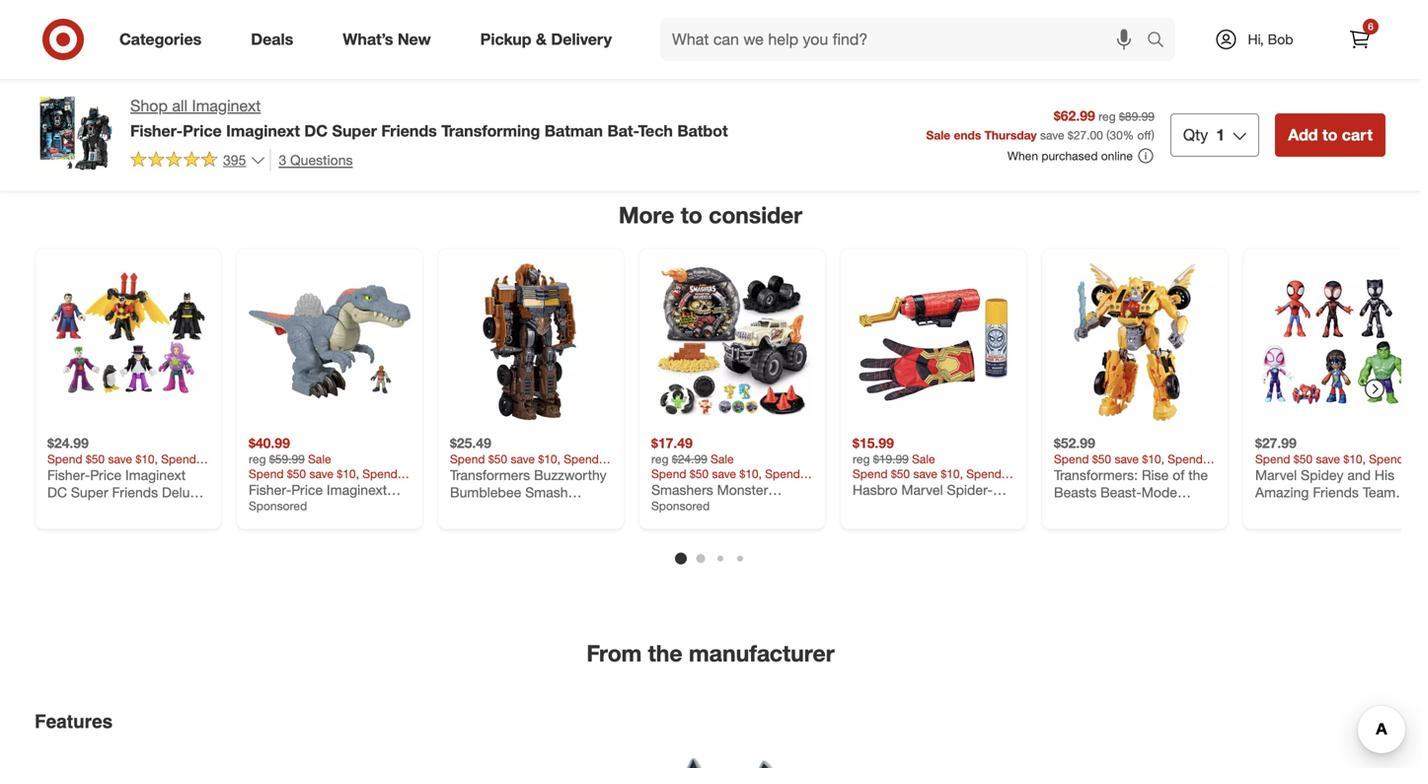 Task type: describe. For each thing, give the bounding box(es) containing it.
manufacturer
[[689, 640, 835, 668]]

27.00
[[1074, 128, 1103, 142]]

$24.99 inside $17.49 reg $24.99 sale
[[672, 452, 708, 467]]

0 horizontal spatial $24.99
[[47, 435, 89, 452]]

deals
[[251, 30, 293, 49]]

sale for $15.99
[[912, 452, 935, 467]]

&
[[536, 30, 547, 49]]

rise
[[1142, 467, 1169, 484]]

when purchased online
[[1008, 148, 1133, 163]]

transformers:
[[1054, 467, 1138, 484]]

consider
[[709, 201, 803, 229]]

395
[[223, 151, 246, 169]]

fisher-price imaginext jurassic world ultra snap spinosaurus dinosaur image
[[249, 261, 411, 423]]

)
[[1152, 128, 1155, 142]]

(
[[1107, 128, 1110, 142]]

hi,
[[1248, 31, 1264, 48]]

super
[[332, 121, 377, 141]]

reg for $17.49
[[651, 452, 669, 467]]

off
[[1138, 128, 1152, 142]]

1
[[1216, 125, 1225, 144]]

fisher-price imaginext dc super friends deluxe figure pack (target exclusive) image
[[47, 261, 209, 423]]

from the manufacturer
[[587, 640, 835, 668]]

pickup & delivery link
[[464, 18, 637, 61]]

beasts
[[1054, 484, 1097, 501]]

what's new
[[343, 30, 431, 49]]

smashers monster wheels surprise capsule mini figure set image
[[651, 261, 813, 423]]

categories link
[[103, 18, 226, 61]]

bumblebee
[[1054, 501, 1126, 519]]

6
[[1368, 20, 1374, 33]]

categories
[[119, 30, 202, 49]]

$19.99
[[873, 452, 909, 467]]

all
[[172, 96, 188, 115]]

what's
[[343, 30, 393, 49]]

0 horizontal spatial the
[[648, 640, 683, 668]]

transformers: rise of the beasts beast-mode bumblebee action figure image
[[1054, 261, 1216, 423]]

batbot
[[677, 121, 728, 141]]

$59.99
[[269, 452, 305, 467]]

transforming
[[441, 121, 540, 141]]

pickup
[[480, 30, 532, 49]]

purchased
[[1042, 148, 1098, 163]]

tech
[[638, 121, 673, 141]]

$40.99 reg $59.99 sale
[[249, 435, 331, 467]]

save
[[1040, 128, 1065, 142]]

new
[[398, 30, 431, 49]]

action
[[1129, 501, 1169, 519]]

$17.49 reg $24.99 sale
[[651, 435, 734, 467]]

$24.99 link
[[47, 261, 209, 501]]

shop all imaginext fisher-price imaginext dc super friends transforming batman bat-tech batbot
[[130, 96, 728, 141]]

features
[[35, 711, 113, 733]]

qty
[[1183, 125, 1208, 144]]

sale for $62.99
[[926, 128, 951, 142]]

figure
[[1173, 501, 1211, 519]]

$89.99
[[1119, 109, 1155, 124]]

$52.99
[[1054, 435, 1096, 452]]

shop
[[130, 96, 168, 115]]

$17.49
[[651, 435, 693, 452]]

30
[[1110, 128, 1123, 142]]

hasbro marvel spider-man super web slinger image
[[853, 261, 1015, 423]]

batman
[[545, 121, 603, 141]]



Task type: vqa. For each thing, say whether or not it's contained in the screenshot.
the bottommost Megapixel
no



Task type: locate. For each thing, give the bounding box(es) containing it.
mode
[[1142, 484, 1178, 501]]

imaginext up 3
[[226, 121, 300, 141]]

questions
[[290, 151, 353, 169]]

sale
[[926, 128, 951, 142], [308, 452, 331, 467], [711, 452, 734, 467], [912, 452, 935, 467]]

search
[[1138, 32, 1186, 51]]

reg inside $62.99 reg $89.99 sale ends thursday save $ 27.00 ( 30 % off )
[[1099, 109, 1116, 124]]

sponsored for $40.99
[[249, 499, 307, 514]]

3 questions
[[279, 151, 353, 169]]

ends
[[954, 128, 981, 142]]

sponsored down the $59.99
[[249, 499, 307, 514]]

sale inside $62.99 reg $89.99 sale ends thursday save $ 27.00 ( 30 % off )
[[926, 128, 951, 142]]

transformers: rise of the beasts beast-mode bumblebee action figure
[[1054, 467, 1211, 519]]

1 vertical spatial imaginext
[[226, 121, 300, 141]]

pickup & delivery
[[480, 30, 612, 49]]

$62.99 reg $89.99 sale ends thursday save $ 27.00 ( 30 % off )
[[926, 107, 1155, 142]]

reg inside $17.49 reg $24.99 sale
[[651, 452, 669, 467]]

hi, bob
[[1248, 31, 1294, 48]]

marvel spidey and his amazing friends team spidey and friends figure collection 7pk (target exclusive) image
[[1256, 261, 1417, 423]]

What can we help you find? suggestions appear below search field
[[660, 18, 1152, 61]]

the right of
[[1189, 467, 1208, 484]]

$25.49 link
[[450, 261, 612, 501]]

bob
[[1268, 31, 1294, 48]]

1 horizontal spatial the
[[1189, 467, 1208, 484]]

of
[[1173, 467, 1185, 484]]

transformers buzzworthy bumblebee smash changers scourge action figure image
[[450, 261, 612, 423]]

beast-
[[1101, 484, 1142, 501]]

more to consider
[[619, 201, 803, 229]]

sale inside $15.99 reg $19.99 sale
[[912, 452, 935, 467]]

sale for $40.99
[[308, 452, 331, 467]]

reg for $62.99
[[1099, 109, 1116, 124]]

online
[[1101, 148, 1133, 163]]

when
[[1008, 148, 1038, 163]]

to
[[82, 40, 93, 55], [283, 40, 295, 55], [485, 40, 496, 55], [686, 40, 698, 55], [887, 40, 899, 55], [1089, 40, 1100, 55], [1290, 40, 1302, 55], [1323, 125, 1338, 144], [681, 201, 703, 229]]

sponsored for $17.49
[[651, 499, 710, 514]]

1 vertical spatial the
[[648, 640, 683, 668]]

friends
[[381, 121, 437, 141]]

imaginext
[[192, 96, 261, 115], [226, 121, 300, 141]]

1 sponsored from the left
[[249, 499, 307, 514]]

more
[[619, 201, 674, 229]]

sale left ends
[[926, 128, 951, 142]]

deals link
[[234, 18, 318, 61]]

add
[[56, 40, 79, 55], [258, 40, 280, 55], [459, 40, 481, 55], [660, 40, 683, 55], [862, 40, 884, 55], [1063, 40, 1086, 55], [1264, 40, 1287, 55], [1288, 125, 1318, 144]]

from
[[587, 640, 642, 668]]

1 horizontal spatial $24.99
[[672, 452, 708, 467]]

0 horizontal spatial sponsored
[[249, 499, 307, 514]]

add to cart button
[[47, 31, 129, 63], [249, 31, 330, 63], [450, 31, 531, 63], [651, 31, 733, 63], [853, 31, 934, 63], [1054, 31, 1136, 63], [1256, 31, 1337, 63], [1276, 113, 1386, 157]]

0 vertical spatial imaginext
[[192, 96, 261, 115]]

sale right $19.99
[[912, 452, 935, 467]]

395 link
[[130, 149, 266, 173]]

$25.49
[[450, 435, 491, 452]]

$15.99 reg $19.99 sale
[[853, 435, 935, 467]]

search button
[[1138, 18, 1186, 65]]

%
[[1123, 128, 1134, 142]]

$15.99
[[853, 435, 894, 452]]

reg inside $40.99 reg $59.99 sale
[[249, 452, 266, 467]]

2 sponsored from the left
[[651, 499, 710, 514]]

sponsored down $17.49 reg $24.99 sale
[[651, 499, 710, 514]]

sale inside $40.99 reg $59.99 sale
[[308, 452, 331, 467]]

dc
[[304, 121, 328, 141]]

$24.99
[[47, 435, 89, 452], [672, 452, 708, 467]]

thursday
[[985, 128, 1037, 142]]

reg for $15.99
[[853, 452, 870, 467]]

sale right $17.49
[[711, 452, 734, 467]]

reg inside $15.99 reg $19.99 sale
[[853, 452, 870, 467]]

$
[[1068, 128, 1074, 142]]

6 link
[[1338, 18, 1382, 61]]

$40.99
[[249, 435, 290, 452]]

what's new link
[[326, 18, 456, 61]]

0 vertical spatial the
[[1189, 467, 1208, 484]]

sale right the $59.99
[[308, 452, 331, 467]]

the
[[1189, 467, 1208, 484], [648, 640, 683, 668]]

delivery
[[551, 30, 612, 49]]

1 horizontal spatial sponsored
[[651, 499, 710, 514]]

the inside transformers: rise of the beasts beast-mode bumblebee action figure
[[1189, 467, 1208, 484]]

sale inside $17.49 reg $24.99 sale
[[711, 452, 734, 467]]

fisher-
[[130, 121, 183, 141]]

cart
[[97, 40, 120, 55], [298, 40, 321, 55], [499, 40, 523, 55], [701, 40, 724, 55], [902, 40, 925, 55], [1104, 40, 1127, 55], [1305, 40, 1328, 55], [1342, 125, 1373, 144]]

$27.99 link
[[1256, 261, 1417, 501]]

qty 1
[[1183, 125, 1225, 144]]

3 questions link
[[270, 149, 353, 171]]

$62.99
[[1054, 107, 1095, 124]]

image of fisher-price imaginext dc super friends transforming batman bat-tech batbot image
[[36, 95, 115, 174]]

reg
[[1099, 109, 1116, 124], [249, 452, 266, 467], [651, 452, 669, 467], [853, 452, 870, 467]]

imaginext up 'price' on the top left of page
[[192, 96, 261, 115]]

$27.99
[[1256, 435, 1297, 452]]

3
[[279, 151, 286, 169]]

reg for $40.99
[[249, 452, 266, 467]]

add to cart
[[56, 40, 120, 55], [258, 40, 321, 55], [459, 40, 523, 55], [660, 40, 724, 55], [862, 40, 925, 55], [1063, 40, 1127, 55], [1264, 40, 1328, 55], [1288, 125, 1373, 144]]

sponsored
[[249, 499, 307, 514], [651, 499, 710, 514]]

sale for $17.49
[[711, 452, 734, 467]]

price
[[183, 121, 222, 141]]

the right from on the bottom left of page
[[648, 640, 683, 668]]

bat-
[[608, 121, 638, 141]]



